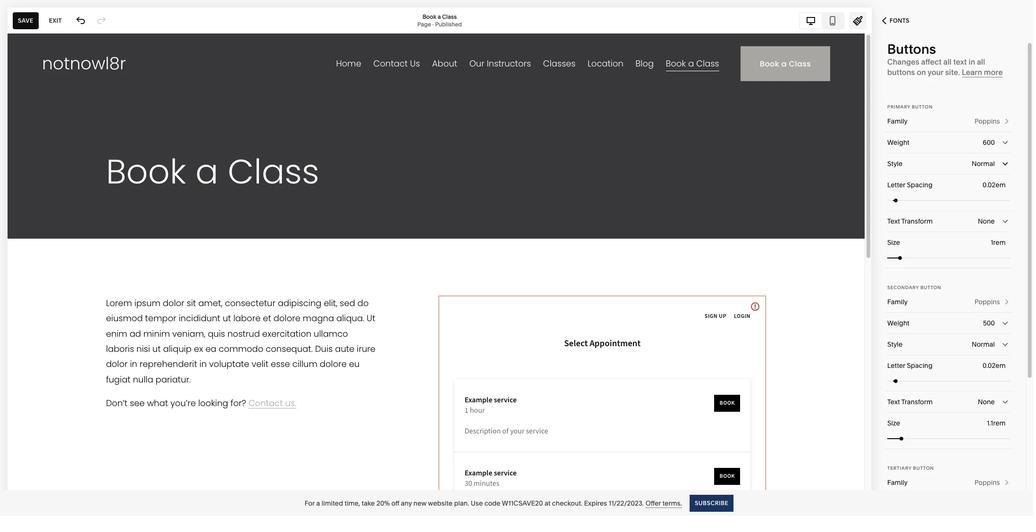 Task type: describe. For each thing, give the bounding box(es) containing it.
letter spacing range field for 600
[[888, 190, 1011, 211]]

size range field for 600
[[888, 248, 1011, 268]]

size text field for 500
[[988, 418, 1008, 429]]

plan.
[[454, 499, 470, 508]]

size range field for 500
[[888, 428, 1011, 449]]

exit button
[[44, 12, 67, 29]]

primary
[[888, 104, 911, 110]]

site.
[[946, 68, 961, 77]]

text
[[954, 57, 968, 67]]

learn
[[962, 68, 983, 77]]

500
[[984, 319, 996, 328]]

a for book
[[438, 13, 441, 20]]

affect
[[922, 57, 942, 67]]

fonts button
[[872, 10, 921, 31]]

3 poppins from the top
[[975, 479, 1001, 487]]

your
[[928, 68, 944, 77]]

off
[[392, 499, 400, 508]]

page
[[418, 21, 431, 28]]

changes affect all text in all buttons on your site.
[[888, 57, 986, 77]]

secondary button
[[888, 285, 942, 290]]

learn more link
[[962, 68, 1004, 77]]

fonts
[[890, 17, 910, 24]]

none for 500
[[979, 398, 996, 406]]

save
[[18, 17, 33, 24]]

offer
[[646, 499, 661, 508]]

book
[[423, 13, 437, 20]]

learn more
[[962, 68, 1004, 77]]

for
[[305, 499, 315, 508]]

20%
[[377, 499, 390, 508]]

style for 500
[[888, 340, 903, 349]]

use
[[471, 499, 483, 508]]

weight for 500
[[888, 319, 910, 328]]

family for 600
[[888, 117, 908, 126]]

website
[[428, 499, 453, 508]]

family for 500
[[888, 298, 908, 306]]

normal for 600
[[972, 160, 996, 168]]

tertiary button
[[888, 466, 935, 471]]

3 family from the top
[[888, 479, 908, 487]]

time,
[[345, 499, 360, 508]]

letter spacing range field for 500
[[888, 371, 1011, 392]]

subscribe
[[695, 500, 729, 507]]

book a class page · published
[[418, 13, 462, 28]]

2 all from the left
[[978, 57, 986, 67]]

any
[[401, 499, 412, 508]]

changes
[[888, 57, 920, 67]]

letter for 600
[[888, 181, 906, 189]]

tertiary
[[888, 466, 912, 471]]

new
[[414, 499, 427, 508]]

secondary
[[888, 285, 920, 290]]

2 vertical spatial button
[[914, 466, 935, 471]]

buttons
[[888, 68, 916, 77]]

primary button
[[888, 104, 933, 110]]

text for 500
[[888, 398, 901, 406]]



Task type: vqa. For each thing, say whether or not it's contained in the screenshot.
Dog.
no



Task type: locate. For each thing, give the bounding box(es) containing it.
Letter Spacing text field
[[983, 180, 1008, 190]]

button right tertiary
[[914, 466, 935, 471]]

0 vertical spatial style
[[888, 160, 903, 168]]

letter spacing
[[888, 181, 933, 189], [888, 362, 933, 370]]

1 vertical spatial spacing
[[908, 362, 933, 370]]

1 text transform from the top
[[888, 217, 933, 226]]

2 none from the top
[[979, 398, 996, 406]]

1 vertical spatial size text field
[[988, 418, 1008, 429]]

size up secondary
[[888, 238, 901, 247]]

more
[[985, 68, 1004, 77]]

letter for 500
[[888, 362, 906, 370]]

None field
[[888, 132, 1011, 153], [888, 153, 1011, 174], [888, 211, 1011, 232], [888, 313, 1011, 334], [888, 334, 1011, 355], [888, 392, 1011, 413], [888, 132, 1011, 153], [888, 153, 1011, 174], [888, 211, 1011, 232], [888, 313, 1011, 334], [888, 334, 1011, 355], [888, 392, 1011, 413]]

all up site.
[[944, 57, 952, 67]]

2 poppins from the top
[[975, 298, 1001, 306]]

weight down secondary
[[888, 319, 910, 328]]

button
[[912, 104, 933, 110], [921, 285, 942, 290], [914, 466, 935, 471]]

letter spacing for 500
[[888, 362, 933, 370]]

0 vertical spatial size text field
[[991, 237, 1008, 248]]

1 horizontal spatial all
[[978, 57, 986, 67]]

family down primary
[[888, 117, 908, 126]]

0 vertical spatial size
[[888, 238, 901, 247]]

weight for 600
[[888, 138, 910, 147]]

a
[[438, 13, 441, 20], [316, 499, 320, 508]]

style for 600
[[888, 160, 903, 168]]

text transform for 500
[[888, 398, 933, 406]]

text transform for 600
[[888, 217, 933, 226]]

0 vertical spatial a
[[438, 13, 441, 20]]

0 vertical spatial transform
[[902, 217, 933, 226]]

1 normal from the top
[[972, 160, 996, 168]]

2 size range field from the top
[[888, 428, 1011, 449]]

1 transform from the top
[[902, 217, 933, 226]]

1 style from the top
[[888, 160, 903, 168]]

at
[[545, 499, 551, 508]]

2 transform from the top
[[902, 398, 933, 406]]

size for 600
[[888, 238, 901, 247]]

exit
[[49, 17, 62, 24]]

weight down primary
[[888, 138, 910, 147]]

published
[[435, 21, 462, 28]]

tab list
[[801, 13, 844, 28]]

1 vertical spatial normal
[[972, 340, 996, 349]]

1 size range field from the top
[[888, 248, 1011, 268]]

2 text from the top
[[888, 398, 901, 406]]

1 horizontal spatial a
[[438, 13, 441, 20]]

spacing
[[908, 181, 933, 189], [908, 362, 933, 370]]

2 text transform from the top
[[888, 398, 933, 406]]

1 family from the top
[[888, 117, 908, 126]]

0 horizontal spatial a
[[316, 499, 320, 508]]

·
[[433, 21, 434, 28]]

take
[[362, 499, 375, 508]]

0 vertical spatial letter spacing range field
[[888, 190, 1011, 211]]

1 vertical spatial letter spacing
[[888, 362, 933, 370]]

none for 600
[[979, 217, 996, 226]]

2 size from the top
[[888, 419, 901, 428]]

1 weight from the top
[[888, 138, 910, 147]]

size up tertiary
[[888, 419, 901, 428]]

spacing for 500
[[908, 362, 933, 370]]

transform
[[902, 217, 933, 226], [902, 398, 933, 406]]

a right for
[[316, 499, 320, 508]]

class
[[442, 13, 457, 20]]

0 vertical spatial weight
[[888, 138, 910, 147]]

0 vertical spatial letter
[[888, 181, 906, 189]]

1 vertical spatial size
[[888, 419, 901, 428]]

a inside the book a class page · published
[[438, 13, 441, 20]]

text transform
[[888, 217, 933, 226], [888, 398, 933, 406]]

1 vertical spatial none
[[979, 398, 996, 406]]

in
[[969, 57, 976, 67]]

family
[[888, 117, 908, 126], [888, 298, 908, 306], [888, 479, 908, 487]]

2 letter from the top
[[888, 362, 906, 370]]

1 vertical spatial a
[[316, 499, 320, 508]]

1 letter spacing range field from the top
[[888, 190, 1011, 211]]

poppins
[[975, 117, 1001, 126], [975, 298, 1001, 306], [975, 479, 1001, 487]]

offer terms. link
[[646, 499, 683, 508]]

2 vertical spatial poppins
[[975, 479, 1001, 487]]

none down letter spacing text box
[[979, 398, 996, 406]]

size
[[888, 238, 901, 247], [888, 419, 901, 428]]

2 letter spacing range field from the top
[[888, 371, 1011, 392]]

1 vertical spatial text transform
[[888, 398, 933, 406]]

a for for
[[316, 499, 320, 508]]

1 vertical spatial family
[[888, 298, 908, 306]]

size for 500
[[888, 419, 901, 428]]

0 vertical spatial letter spacing
[[888, 181, 933, 189]]

0 vertical spatial none
[[979, 217, 996, 226]]

1 spacing from the top
[[908, 181, 933, 189]]

normal down 500
[[972, 340, 996, 349]]

size text field for 600
[[991, 237, 1008, 248]]

1 vertical spatial size range field
[[888, 428, 1011, 449]]

limited
[[322, 499, 343, 508]]

w11csave20
[[502, 499, 543, 508]]

2 style from the top
[[888, 340, 903, 349]]

code
[[485, 499, 501, 508]]

0 vertical spatial size range field
[[888, 248, 1011, 268]]

transform for 600
[[902, 217, 933, 226]]

Size range field
[[888, 248, 1011, 268], [888, 428, 1011, 449]]

button for 500
[[921, 285, 942, 290]]

subscribe button
[[690, 495, 734, 512]]

2 vertical spatial family
[[888, 479, 908, 487]]

Size text field
[[991, 237, 1008, 248], [988, 418, 1008, 429]]

1 vertical spatial transform
[[902, 398, 933, 406]]

normal
[[972, 160, 996, 168], [972, 340, 996, 349]]

transform for 500
[[902, 398, 933, 406]]

for a limited time, take 20% off any new website plan. use code w11csave20 at checkout. expires 11/22/2023. offer terms.
[[305, 499, 683, 508]]

0 vertical spatial button
[[912, 104, 933, 110]]

0 horizontal spatial all
[[944, 57, 952, 67]]

1 vertical spatial text
[[888, 398, 901, 406]]

text
[[888, 217, 901, 226], [888, 398, 901, 406]]

1 text from the top
[[888, 217, 901, 226]]

1 vertical spatial letter
[[888, 362, 906, 370]]

1 vertical spatial button
[[921, 285, 942, 290]]

normal for 500
[[972, 340, 996, 349]]

on
[[917, 68, 927, 77]]

1 vertical spatial style
[[888, 340, 903, 349]]

0 vertical spatial text transform
[[888, 217, 933, 226]]

1 vertical spatial poppins
[[975, 298, 1001, 306]]

style
[[888, 160, 903, 168], [888, 340, 903, 349]]

1 poppins from the top
[[975, 117, 1001, 126]]

11/22/2023.
[[609, 499, 644, 508]]

0 vertical spatial poppins
[[975, 117, 1001, 126]]

1 vertical spatial letter spacing range field
[[888, 371, 1011, 392]]

family down tertiary
[[888, 479, 908, 487]]

1 vertical spatial weight
[[888, 319, 910, 328]]

checkout.
[[552, 499, 583, 508]]

1 all from the left
[[944, 57, 952, 67]]

none
[[979, 217, 996, 226], [979, 398, 996, 406]]

text for 600
[[888, 217, 901, 226]]

Letter Spacing range field
[[888, 190, 1011, 211], [888, 371, 1011, 392]]

600
[[984, 138, 996, 147]]

1 size from the top
[[888, 238, 901, 247]]

0 vertical spatial normal
[[972, 160, 996, 168]]

2 spacing from the top
[[908, 362, 933, 370]]

letter spacing for 600
[[888, 181, 933, 189]]

0 vertical spatial spacing
[[908, 181, 933, 189]]

buttons
[[888, 41, 937, 57]]

none down letter spacing text field
[[979, 217, 996, 226]]

normal down 600
[[972, 160, 996, 168]]

spacing for 600
[[908, 181, 933, 189]]

a right "book"
[[438, 13, 441, 20]]

letter
[[888, 181, 906, 189], [888, 362, 906, 370]]

2 normal from the top
[[972, 340, 996, 349]]

all
[[944, 57, 952, 67], [978, 57, 986, 67]]

1 letter from the top
[[888, 181, 906, 189]]

poppins for 600
[[975, 117, 1001, 126]]

button right secondary
[[921, 285, 942, 290]]

family down secondary
[[888, 298, 908, 306]]

0 vertical spatial family
[[888, 117, 908, 126]]

terms.
[[663, 499, 683, 508]]

weight
[[888, 138, 910, 147], [888, 319, 910, 328]]

2 weight from the top
[[888, 319, 910, 328]]

1 letter spacing from the top
[[888, 181, 933, 189]]

button right primary
[[912, 104, 933, 110]]

2 family from the top
[[888, 298, 908, 306]]

expires
[[584, 499, 608, 508]]

Letter Spacing text field
[[983, 361, 1008, 371]]

all right in
[[978, 57, 986, 67]]

2 letter spacing from the top
[[888, 362, 933, 370]]

save button
[[13, 12, 39, 29]]

1 none from the top
[[979, 217, 996, 226]]

0 vertical spatial text
[[888, 217, 901, 226]]

button for 600
[[912, 104, 933, 110]]

poppins for 500
[[975, 298, 1001, 306]]



